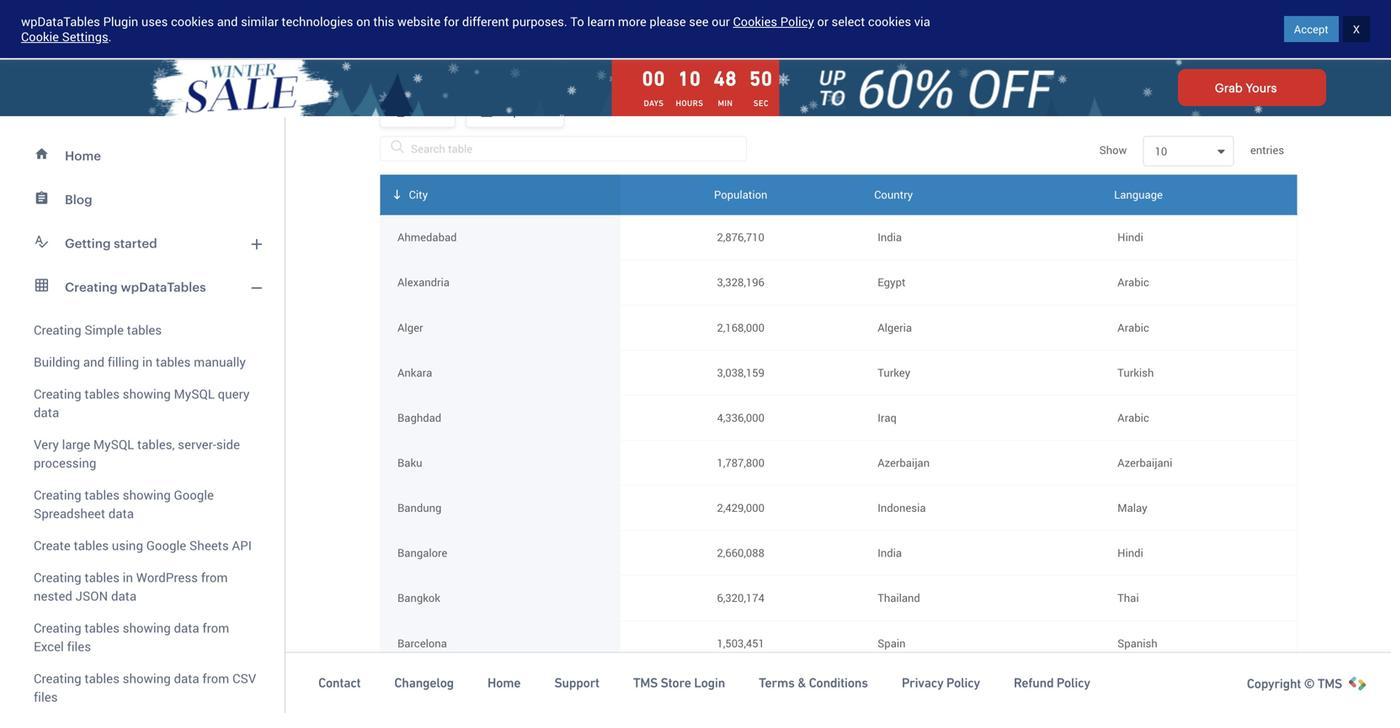 Task type: locate. For each thing, give the bounding box(es) containing it.
2 vertical spatial this
[[816, 44, 837, 58]]

creating for creating tables showing data from csv files
[[34, 670, 81, 687]]

files inside the creating tables showing data from csv files
[[34, 689, 58, 706]]

1 vertical spatial hindi
[[1118, 546, 1144, 561]]

0 horizontal spatial create
[[648, 0, 684, 7]]

showing for creating tables showing data from csv files
[[123, 670, 171, 687]]

google inside the creating tables showing google spreadsheet data
[[174, 486, 214, 504]]

and inside in this tutorial, we will demonstrate how you can create a wpdatatable that will show all cities with populations greater than 1,500,000, the countries where they are located, and the language spoken.
[[416, 11, 437, 24]]

the countries
[[1147, 0, 1223, 7]]

showing inside the creating tables showing google spreadsheet data
[[123, 486, 171, 504]]

2 will from the left
[[801, 0, 821, 7]]

grab yours
[[1215, 81, 1277, 94]]

0 horizontal spatial will
[[473, 0, 493, 7]]

files inside creating tables showing data from excel files
[[67, 638, 91, 655]]

table down different
[[469, 44, 497, 58]]

steps
[[669, 44, 699, 58]]

policy up 'country' text field
[[947, 676, 980, 691]]

will
[[473, 0, 493, 7], [801, 0, 821, 7]]

showing down building and filling in tables manually link
[[123, 385, 171, 403]]

files down excel
[[34, 689, 58, 706]]

0 horizontal spatial 10
[[678, 67, 702, 90]]

tables left using
[[74, 537, 109, 554]]

cookie
[[21, 28, 59, 45]]

data up using
[[108, 505, 134, 522]]

home link up the blog
[[10, 134, 275, 178]]

the right detail
[[978, 44, 997, 58]]

tables up spreadsheet
[[85, 486, 120, 504]]

arabic for iraq
[[1118, 410, 1150, 425]]

data right json
[[111, 588, 137, 605]]

tables down creating simple tables link
[[156, 353, 191, 371]]

creating inside the creating tables showing google spreadsheet data
[[34, 486, 81, 504]]

egypt
[[878, 275, 906, 290]]

in right filling
[[142, 353, 153, 371]]

query left generator
[[1000, 44, 1032, 58]]

generator
[[1035, 44, 1091, 58]]

4 showing from the top
[[123, 670, 171, 687]]

query down the manually
[[218, 385, 250, 403]]

1 vertical spatial google
[[146, 537, 186, 554]]

tables,
[[137, 436, 175, 453]]

0 horizontal spatial cookies
[[171, 13, 214, 30]]

mysql inside very large mysql tables, server-side processing
[[93, 436, 134, 453]]

2 showing from the top
[[123, 486, 171, 504]]

we'll
[[366, 44, 394, 58]]

2 vertical spatial from
[[203, 670, 229, 687]]

create
[[648, 0, 684, 7], [777, 44, 814, 58]]

and left similar
[[217, 13, 238, 30]]

spreadsheet
[[34, 505, 105, 522]]

wpdatatables up creating simple tables link
[[121, 280, 206, 294]]

1 vertical spatial home
[[488, 676, 521, 691]]

1 vertical spatial this
[[374, 13, 394, 30]]

1,500,000,
[[1081, 0, 1143, 7]]

grab yours link
[[1178, 69, 1327, 106]]

0 vertical spatial in
[[930, 44, 941, 58]]

creating inside creating tables showing mysql query data
[[34, 385, 81, 403]]

1 horizontal spatial cookies
[[868, 13, 911, 30]]

2,168,000
[[717, 320, 765, 335]]

2 horizontal spatial policy
[[1057, 676, 1091, 691]]

wordpress
[[136, 569, 198, 586]]

x button
[[1343, 16, 1371, 42]]

hindi for 2,876,710
[[1118, 230, 1144, 245]]

the down the 'for'
[[447, 44, 466, 58]]

Search form search field
[[354, 18, 919, 40]]

cookies right "uses"
[[171, 13, 214, 30]]

in right study
[[930, 44, 941, 58]]

x
[[1354, 21, 1360, 37]]

tables for creating tables in wordpress from nested json data
[[85, 569, 120, 586]]

export button
[[466, 94, 564, 128]]

1 horizontal spatial wpdatatables
[[121, 280, 206, 294]]

and left study
[[872, 44, 893, 58]]

tables inside creating tables showing data from excel files
[[85, 620, 120, 637]]

files right excel
[[67, 638, 91, 655]]

2,660,088
[[717, 546, 765, 561]]

3 showing from the top
[[123, 620, 171, 637]]

create inside in this tutorial, we will demonstrate how you can create a wpdatatable that will show all cities with populations greater than 1,500,000, the countries where they are located, and the language spoken.
[[648, 0, 684, 7]]

1 horizontal spatial policy
[[947, 676, 980, 691]]

tables inside the creating tables showing data from csv files
[[85, 670, 120, 687]]

privacy
[[902, 676, 944, 691]]

0 vertical spatial files
[[67, 638, 91, 655]]

or
[[818, 13, 829, 30]]

language
[[461, 11, 514, 24]]

1 hindi from the top
[[1118, 230, 1144, 245]]

creating wpdatatables link
[[10, 265, 275, 309]]

data left csv at the bottom
[[174, 670, 199, 687]]

home up "city" text field
[[488, 676, 521, 691]]

1 horizontal spatial query
[[1000, 44, 1032, 58]]

files
[[67, 638, 91, 655], [34, 689, 58, 706]]

india
[[878, 230, 902, 245], [878, 546, 902, 561]]

tms left store
[[633, 676, 658, 691]]

learn
[[587, 13, 615, 30]]

mysql right large
[[93, 436, 134, 453]]

cookies down all cities
[[868, 13, 911, 30]]

2 vertical spatial arabic
[[1118, 410, 1150, 425]]

1 vertical spatial mysql
[[93, 436, 134, 453]]

1 vertical spatial in
[[142, 353, 153, 371]]

creating tables showing mysql query data
[[34, 385, 250, 421]]

Country text field
[[878, 692, 1084, 714]]

yours
[[1246, 81, 1277, 94]]

mysql inside creating tables showing mysql query data
[[174, 385, 215, 403]]

tables inside creating tables showing mysql query data
[[85, 385, 120, 403]]

1 horizontal spatial 10
[[1155, 144, 1168, 159]]

india for 2,876,710
[[878, 230, 902, 245]]

data inside creating tables showing mysql query data
[[34, 404, 59, 421]]

hindi down malay
[[1118, 546, 1144, 561]]

manually
[[194, 353, 246, 371]]

0 vertical spatial create
[[648, 0, 684, 7]]

from
[[201, 569, 228, 586], [203, 620, 229, 637], [203, 670, 229, 687]]

creating up excel
[[34, 620, 81, 637]]

1 vertical spatial wpdatatables
[[121, 280, 206, 294]]

creating inside the creating tables showing data from csv files
[[34, 670, 81, 687]]

creating down building
[[34, 385, 81, 403]]

0 vertical spatial this
[[381, 0, 402, 7]]

azerbaijani
[[1118, 455, 1173, 471]]

0 vertical spatial home
[[65, 148, 101, 163]]

wpdatatables left .
[[21, 13, 100, 30]]

creating up spreadsheet
[[34, 486, 81, 504]]

tables inside the creating tables in wordpress from nested json data
[[85, 569, 120, 586]]

2 vertical spatial in
[[123, 569, 133, 586]]

2 hindi from the top
[[1118, 546, 1144, 561]]

get started
[[1267, 21, 1327, 37]]

1 vertical spatial home link
[[488, 675, 521, 692]]

1 horizontal spatial will
[[801, 0, 821, 7]]

grab
[[1215, 81, 1243, 94]]

2 cookies from the left
[[868, 13, 911, 30]]

home link up "city" text field
[[488, 675, 521, 692]]

wpdatatable that
[[698, 0, 798, 7]]

0 vertical spatial mysql
[[174, 385, 215, 403]]

home up the blog
[[65, 148, 101, 163]]

very large mysql tables, server-side processing
[[34, 436, 240, 472]]

and left filling
[[83, 353, 105, 371]]

1 horizontal spatial tms
[[1318, 676, 1343, 692]]

creating down excel
[[34, 670, 81, 687]]

from inside the creating tables showing data from csv files
[[203, 670, 229, 687]]

creating inside creating tables showing data from excel files
[[34, 620, 81, 637]]

showing down 'creating tables in wordpress from nested json data' link
[[123, 620, 171, 637]]

the down we
[[440, 11, 458, 24]]

10 inside button
[[1155, 144, 1168, 159]]

this down or
[[816, 44, 837, 58]]

baku
[[398, 455, 422, 471]]

we'll examine the table first, and then go through the steps necessary to create this table and study in detail the query generator elements.
[[366, 44, 1150, 58]]

table down select
[[840, 44, 869, 58]]

showing down creating tables showing data from excel files link
[[123, 670, 171, 687]]

1 india from the top
[[878, 230, 902, 245]]

showing inside creating tables showing data from excel files
[[123, 620, 171, 637]]

2,876,710
[[717, 230, 765, 245]]

using
[[112, 537, 143, 554]]

bangalore
[[398, 546, 448, 561]]

0 vertical spatial arabic
[[1118, 275, 1150, 290]]

entries
[[1248, 142, 1285, 158]]

hindi for 2,660,088
[[1118, 546, 1144, 561]]

simple
[[85, 321, 124, 339]]

0 vertical spatial wpdatatables
[[21, 13, 100, 30]]

detail
[[943, 44, 975, 58]]

1 horizontal spatial mysql
[[174, 385, 215, 403]]

creating up nested
[[34, 569, 81, 586]]

tables inside the creating tables showing google spreadsheet data
[[85, 486, 120, 504]]

algeria
[[878, 320, 912, 335]]

from for creating tables showing data from excel files
[[203, 620, 229, 637]]

contact link
[[318, 675, 361, 692]]

from inside the creating tables in wordpress from nested json data
[[201, 569, 228, 586]]

demonstrate
[[496, 0, 569, 7]]

necessary
[[702, 44, 760, 58]]

server-
[[178, 436, 216, 453]]

1 arabic from the top
[[1118, 275, 1150, 290]]

tables down creating tables showing data from excel files
[[85, 670, 120, 687]]

create up "please"
[[648, 0, 684, 7]]

0 horizontal spatial mysql
[[93, 436, 134, 453]]

from inside creating tables showing data from excel files
[[203, 620, 229, 637]]

creating up creating simple tables
[[65, 280, 118, 294]]

tables down json
[[85, 620, 120, 637]]

1 vertical spatial query
[[218, 385, 250, 403]]

this up located,
[[381, 0, 402, 7]]

tables up building and filling in tables manually link
[[127, 321, 162, 339]]

showing inside the creating tables showing data from csv files
[[123, 670, 171, 687]]

0 horizontal spatial wpdatatables
[[21, 13, 100, 30]]

barcelona
[[398, 636, 447, 651]]

3 arabic from the top
[[1118, 410, 1150, 425]]

4,336,000
[[717, 410, 765, 425]]

see
[[689, 13, 709, 30]]

1 vertical spatial 10
[[1155, 144, 1168, 159]]

10
[[678, 67, 702, 90], [1155, 144, 1168, 159]]

first,
[[500, 44, 526, 58]]

create right 'to'
[[777, 44, 814, 58]]

2 arabic from the top
[[1118, 320, 1150, 335]]

0 horizontal spatial files
[[34, 689, 58, 706]]

0 vertical spatial india
[[878, 230, 902, 245]]

indonesia
[[878, 500, 926, 516]]

showing inside creating tables showing mysql query data
[[123, 385, 171, 403]]

data up 'very'
[[34, 404, 59, 421]]

data inside the creating tables showing google spreadsheet data
[[108, 505, 134, 522]]

policy left or
[[781, 13, 815, 30]]

1 vertical spatial from
[[203, 620, 229, 637]]

side
[[216, 436, 240, 453]]

policy inside wpdatatables plugin uses cookies and similar technologies on this website for different purposes. to learn more please see our cookies policy or select cookies via cookie settings .
[[781, 13, 815, 30]]

in down using
[[123, 569, 133, 586]]

files for creating tables showing data from csv files
[[34, 689, 58, 706]]

1 horizontal spatial files
[[67, 638, 91, 655]]

support link
[[555, 675, 600, 692]]

alexandria
[[398, 275, 450, 290]]

via
[[915, 13, 931, 30]]

to
[[763, 44, 774, 58]]

conditions
[[809, 676, 868, 691]]

0 horizontal spatial in
[[123, 569, 133, 586]]

0 horizontal spatial table
[[469, 44, 497, 58]]

will up language
[[473, 0, 493, 7]]

refund policy
[[1014, 676, 1091, 691]]

building and filling in tables manually link
[[10, 346, 275, 378]]

1 horizontal spatial home
[[488, 676, 521, 691]]

2 horizontal spatial in
[[930, 44, 941, 58]]

google for using
[[146, 537, 186, 554]]

0 vertical spatial home link
[[10, 134, 275, 178]]

10 right show
[[1155, 144, 1168, 159]]

10 up the hours
[[678, 67, 702, 90]]

data down "wordpress"
[[174, 620, 199, 637]]

and down tutorial,
[[416, 11, 437, 24]]

google up "wordpress"
[[146, 537, 186, 554]]

0 horizontal spatial query
[[218, 385, 250, 403]]

policy right refund
[[1057, 676, 1091, 691]]

creating
[[65, 280, 118, 294], [34, 321, 81, 339], [34, 385, 81, 403], [34, 486, 81, 504], [34, 569, 81, 586], [34, 620, 81, 637], [34, 670, 81, 687]]

and
[[416, 11, 437, 24], [217, 13, 238, 30], [529, 44, 550, 58], [872, 44, 893, 58], [83, 353, 105, 371]]

tms right ©
[[1318, 676, 1343, 692]]

purposes.
[[512, 13, 568, 30]]

hindi down language
[[1118, 230, 1144, 245]]

our
[[712, 13, 730, 30]]

creating inside the creating tables in wordpress from nested json data
[[34, 569, 81, 586]]

2 india from the top
[[878, 546, 902, 561]]

india down the country
[[878, 230, 902, 245]]

query inside creating tables showing mysql query data
[[218, 385, 250, 403]]

data
[[34, 404, 59, 421], [108, 505, 134, 522], [111, 588, 137, 605], [174, 620, 199, 637], [174, 670, 199, 687]]

0 vertical spatial hindi
[[1118, 230, 1144, 245]]

1 showing from the top
[[123, 385, 171, 403]]

0 vertical spatial from
[[201, 569, 228, 586]]

tables up json
[[85, 569, 120, 586]]

this right 'on'
[[374, 13, 394, 30]]

tables down filling
[[85, 385, 120, 403]]

changelog link
[[394, 675, 454, 692]]

from for creating tables showing data from csv files
[[203, 670, 229, 687]]

will up or
[[801, 0, 821, 7]]

From number field
[[638, 675, 844, 705]]

this
[[381, 0, 402, 7], [374, 13, 394, 30], [816, 44, 837, 58]]

ahmedabad
[[398, 230, 457, 245]]

1 vertical spatial create
[[777, 44, 814, 58]]

privacy policy link
[[902, 675, 980, 692]]

refund policy link
[[1014, 675, 1091, 692]]

they
[[1265, 0, 1290, 7]]

creating up building
[[34, 321, 81, 339]]

mysql down the manually
[[174, 385, 215, 403]]

1 vertical spatial arabic
[[1118, 320, 1150, 335]]

0 horizontal spatial policy
[[781, 13, 815, 30]]

nested
[[34, 588, 72, 605]]

1 vertical spatial india
[[878, 546, 902, 561]]

0 vertical spatial google
[[174, 486, 214, 504]]

1 vertical spatial files
[[34, 689, 58, 706]]

google down 'server-'
[[174, 486, 214, 504]]

turkish
[[1118, 365, 1154, 380]]

showing down the very large mysql tables, server-side processing link
[[123, 486, 171, 504]]

1 horizontal spatial table
[[840, 44, 869, 58]]

0 vertical spatial 10
[[678, 67, 702, 90]]

india up thailand
[[878, 546, 902, 561]]

select
[[832, 13, 865, 30]]



Task type: vqa. For each thing, say whether or not it's contained in the screenshot.


Task type: describe. For each thing, give the bounding box(es) containing it.
csv
[[232, 670, 256, 687]]

0 horizontal spatial tms
[[633, 676, 658, 691]]

changelog
[[394, 676, 454, 691]]

getting started
[[65, 236, 157, 251]]

creating simple tables link
[[10, 309, 275, 346]]

2,429,000
[[717, 500, 765, 516]]

creating for creating simple tables
[[34, 321, 81, 339]]

started
[[1288, 21, 1327, 37]]

through
[[599, 44, 645, 58]]

arabic for algeria
[[1118, 320, 1150, 335]]

6,320,174
[[717, 591, 765, 606]]

tables for creating tables showing data from excel files
[[85, 620, 120, 637]]

json
[[76, 588, 108, 605]]

with
[[908, 0, 933, 7]]

to
[[571, 13, 584, 30]]

showing for creating tables showing google spreadsheet data
[[123, 486, 171, 504]]

contact
[[318, 676, 361, 691]]

refund
[[1014, 676, 1054, 691]]

data inside creating tables showing data from excel files
[[174, 620, 199, 637]]

country: activate to sort column ascending element
[[861, 175, 1101, 215]]

0 horizontal spatial home link
[[10, 134, 275, 178]]

blog link
[[10, 178, 275, 222]]

wpdatatables - tables and charts manager wordpress plugin image
[[17, 14, 178, 45]]

0 horizontal spatial home
[[65, 148, 101, 163]]

accept
[[1295, 21, 1329, 37]]

policy for refund policy
[[1057, 676, 1091, 691]]

create
[[34, 537, 71, 554]]

city
[[409, 187, 428, 202]]

website
[[397, 13, 441, 30]]

showing for creating tables showing data from excel files
[[123, 620, 171, 637]]

api
[[232, 537, 252, 554]]

go
[[582, 44, 596, 58]]

creating for creating tables showing google spreadsheet data
[[34, 486, 81, 504]]

on
[[356, 13, 370, 30]]

baghdad
[[398, 410, 442, 425]]

and inside wpdatatables plugin uses cookies and similar technologies on this website for different purposes. to learn more please see our cookies policy or select cookies via cookie settings .
[[217, 13, 238, 30]]

different
[[462, 13, 509, 30]]

creating tables showing mysql query data link
[[10, 378, 275, 429]]

export
[[500, 103, 535, 119]]

creating for creating tables showing mysql query data
[[34, 385, 81, 403]]

files for creating tables showing data from excel files
[[67, 638, 91, 655]]

we
[[453, 0, 470, 7]]

showing for creating tables showing mysql query data
[[123, 385, 171, 403]]

processing
[[34, 454, 96, 472]]

Search table search field
[[380, 136, 747, 161]]

tables for create tables using google sheets api
[[74, 537, 109, 554]]

1 horizontal spatial home link
[[488, 675, 521, 692]]

2 table from the left
[[840, 44, 869, 58]]

populations
[[936, 0, 1004, 7]]

City text field
[[398, 692, 604, 714]]

in
[[366, 0, 377, 7]]

population: activate to sort column ascending element
[[621, 175, 861, 215]]

tms store login
[[633, 676, 725, 691]]

getting
[[65, 236, 111, 251]]

1 horizontal spatial create
[[777, 44, 814, 58]]

the inside in this tutorial, we will demonstrate how you can create a wpdatatable that will show all cities with populations greater than 1,500,000, the countries where they are located, and the language spoken.
[[440, 11, 458, 24]]

3,328,196
[[717, 275, 765, 290]]

google for showing
[[174, 486, 214, 504]]

tables for creating tables showing mysql query data
[[85, 385, 120, 403]]

terms & conditions
[[759, 676, 868, 691]]

creating for creating tables showing data from excel files
[[34, 620, 81, 637]]

from for creating tables in wordpress from nested json data
[[201, 569, 228, 586]]

creating tables showing data from csv files link
[[10, 663, 275, 714]]

and left 'then'
[[529, 44, 550, 58]]

data inside the creating tables in wordpress from nested json data
[[111, 588, 137, 605]]

terms
[[759, 676, 795, 691]]

india for 2,660,088
[[878, 546, 902, 561]]

ankara
[[398, 365, 432, 380]]

hours
[[676, 99, 704, 108]]

then
[[553, 44, 579, 58]]

policy for privacy policy
[[947, 676, 980, 691]]

tutorial,
[[405, 0, 450, 7]]

0 vertical spatial query
[[1000, 44, 1032, 58]]

1 horizontal spatial in
[[142, 353, 153, 371]]

1 table from the left
[[469, 44, 497, 58]]

arabic for egypt
[[1118, 275, 1150, 290]]

tables for creating tables showing google spreadsheet data
[[85, 486, 120, 504]]

creating for creating wpdatatables
[[65, 280, 118, 294]]

00
[[642, 67, 666, 90]]

creating tables showing google spreadsheet data link
[[10, 479, 275, 530]]

wpdatatables plugin uses cookies and similar technologies on this website for different purposes. to learn more please see our cookies policy or select cookies via cookie settings .
[[21, 13, 931, 45]]

thailand
[[878, 591, 921, 606]]

get started link
[[1219, 9, 1375, 50]]

cookies policy link
[[733, 13, 815, 30]]

creating tables in wordpress from nested json data
[[34, 569, 228, 605]]

print button
[[380, 94, 456, 128]]

can
[[624, 0, 645, 7]]

1,503,451
[[717, 636, 765, 651]]

settings
[[62, 28, 108, 45]]

tms store login link
[[633, 675, 725, 692]]

&
[[798, 676, 806, 691]]

privacy policy
[[902, 676, 980, 691]]

this inside in this tutorial, we will demonstrate how you can create a wpdatatable that will show all cities with populations greater than 1,500,000, the countries where they are located, and the language spoken.
[[381, 0, 402, 7]]

min
[[718, 99, 733, 108]]

1 will from the left
[[473, 0, 493, 7]]

city: activate to sort column descending element
[[380, 175, 621, 215]]

tables for creating tables showing data from csv files
[[85, 670, 120, 687]]

days
[[644, 99, 664, 108]]

spoken.
[[517, 11, 561, 24]]

language: activate to sort column ascending element
[[1101, 175, 1298, 215]]

for
[[444, 13, 459, 30]]

are
[[1294, 0, 1312, 7]]

language
[[1115, 187, 1163, 202]]

creating tables showing data from excel files link
[[10, 612, 275, 663]]

bangkok
[[398, 591, 441, 606]]

the left steps
[[648, 44, 666, 58]]

creating wpdatatables
[[65, 280, 206, 294]]

copyright © tms
[[1247, 676, 1343, 692]]

creating tables showing data from excel files
[[34, 620, 229, 655]]

in inside the creating tables in wordpress from nested json data
[[123, 569, 133, 586]]

wpdatatables inside wpdatatables plugin uses cookies and similar technologies on this website for different purposes. to learn more please see our cookies policy or select cookies via cookie settings .
[[21, 13, 100, 30]]

1 cookies from the left
[[171, 13, 214, 30]]

a
[[688, 0, 695, 7]]

terms & conditions link
[[759, 675, 868, 692]]

how
[[572, 0, 596, 7]]

this inside wpdatatables plugin uses cookies and similar technologies on this website for different purposes. to learn more please see our cookies policy or select cookies via cookie settings .
[[374, 13, 394, 30]]

support
[[555, 676, 600, 691]]

large
[[62, 436, 90, 453]]

data inside the creating tables showing data from csv files
[[174, 670, 199, 687]]

building
[[34, 353, 80, 371]]

creating for creating tables in wordpress from nested json data
[[34, 569, 81, 586]]

sheets
[[189, 537, 229, 554]]

cookies
[[733, 13, 778, 30]]

technologies
[[282, 13, 353, 30]]

1,787,800
[[717, 455, 765, 471]]



